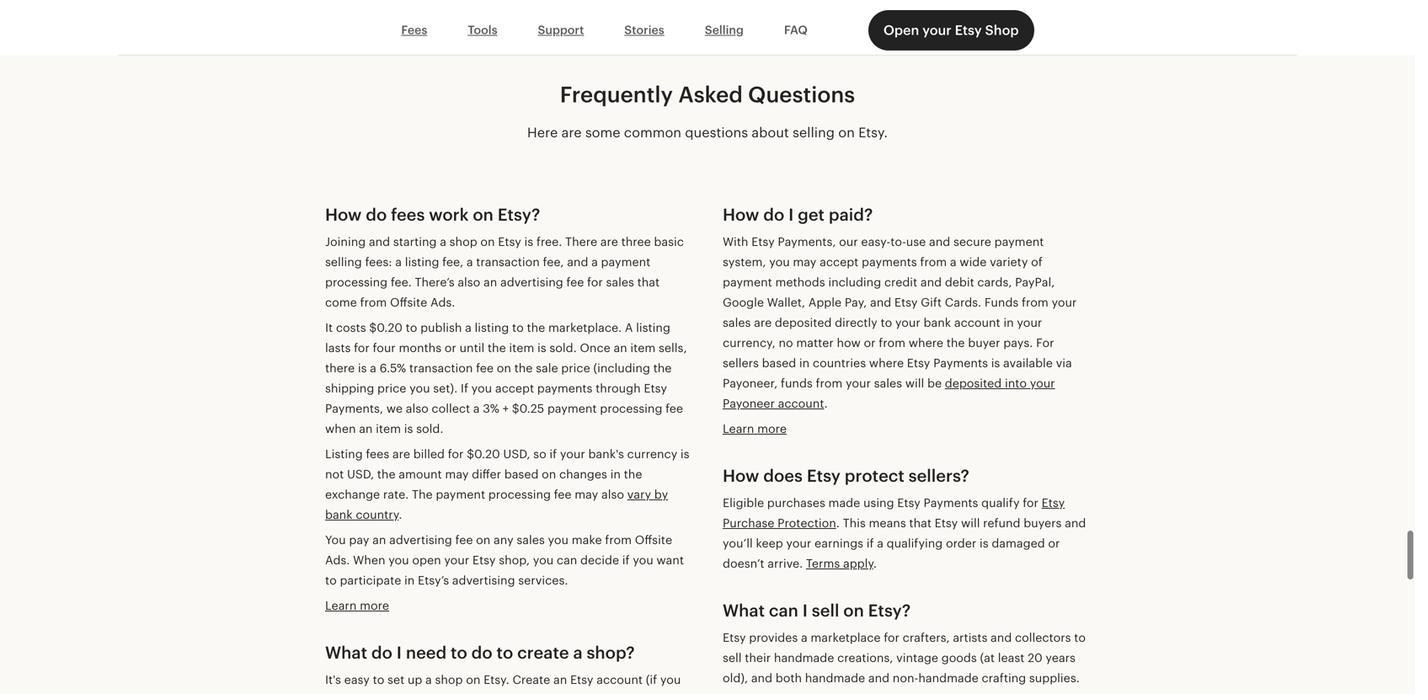 Task type: vqa. For each thing, say whether or not it's contained in the screenshot.
the leftmost Stamp
no



Task type: describe. For each thing, give the bounding box(es) containing it.
payment down the system,
[[723, 275, 773, 289]]

stories link
[[605, 14, 685, 46]]

you left want
[[633, 554, 654, 567]]

faq link
[[764, 14, 828, 46]]

0 vertical spatial set
[[388, 673, 405, 687]]

an right when
[[359, 422, 373, 436]]

1 vertical spatial price
[[378, 382, 407, 395]]

account inside deposited into your payoneer account
[[778, 397, 825, 410]]

from right how
[[879, 336, 906, 350]]

fee down until
[[476, 361, 494, 375]]

vintage
[[897, 651, 939, 665]]

payments, inside with etsy payments, our easy-to-use and secure payment system, you may accept payments from a wide variety of payment methods including credit and debit cards, paypal, google wallet, apple pay, and etsy gift cards. funds from your sales are deposited directly to your bank account in your currency, no matter how or from where the buyer pays.  for sellers based in countries where etsy payments is available via payoneer, funds from your sales will be
[[778, 235, 836, 248]]

starting
[[393, 235, 437, 248]]

a inside the etsy provides a marketplace for crafters, artists and collectors to sell their handmade creations, vintage goods (at least 20 years old), and both handmade and non-handmade crafting supplies.
[[801, 631, 808, 645]]

your inside . this means that etsy will refund buyers and you'll keep your earnings if a qualifying order is damaged or doesn't arrive.
[[787, 537, 812, 550]]

sellers?
[[909, 466, 970, 486]]

does
[[764, 466, 803, 486]]

1 vertical spatial shop
[[435, 673, 463, 687]]

fees
[[402, 23, 428, 37]]

tools
[[468, 23, 498, 37]]

easy
[[344, 673, 370, 687]]

is inside joining and starting a shop on etsy is free. there are three basic selling fees: a listing fee, a transaction fee, and a payment processing fee. there's also an advertising fee for sales that come from offsite ads.
[[525, 235, 534, 248]]

arrive.
[[768, 557, 803, 570]]

for inside the etsy provides a marketplace for crafters, artists and collectors to sell their handmade creations, vintage goods (at least 20 years old), and both handmade and non-handmade crafting supplies.
[[884, 631, 900, 645]]

for inside the it costs $0.20 to publish a listing to the marketplace.  a listing lasts for four months or until the item is sold. once an item sells, there is a 6.5% transaction fee on the sale price (including the shipping price you set). if you accept payments through etsy payments, we also collect a 3% + $0.25 payment processing fee when an item is sold.
[[354, 341, 370, 355]]

there
[[325, 361, 355, 375]]

it's
[[325, 673, 341, 687]]

the left sale on the left bottom of the page
[[515, 361, 533, 375]]

also inside joining and starting a shop on etsy is free. there are three basic selling fees: a listing fee, a transaction fee, and a payment processing fee. there's also an advertising fee for sales that come from offsite ads.
[[458, 275, 481, 289]]

etsy inside . this means that etsy will refund buyers and you'll keep your earnings if a qualifying order is damaged or doesn't arrive.
[[935, 516, 959, 530]]

1 vertical spatial set
[[464, 693, 481, 694]]

collectors
[[1016, 631, 1072, 645]]

what can i sell on etsy?
[[723, 601, 911, 621]]

is up sale on the left bottom of the page
[[538, 341, 547, 355]]

processing inside listing fees are billed for $0.20 usd, so if your bank's currency is not usd, the amount may differ based on changes in the exchange rate. the payment processing fee may also
[[489, 488, 551, 501]]

gift
[[921, 296, 942, 309]]

deposited into your payoneer account link
[[723, 377, 1056, 410]]

will inside with etsy payments, our easy-to-use and secure payment system, you may accept payments from a wide variety of payment methods including credit and debit cards, paypal, google wallet, apple pay, and etsy gift cards. funds from your sales are deposited directly to your bank account in your currency, no matter how or from where the buyer pays.  for sellers based in countries where etsy payments is available via payoneer, funds from your sales will be
[[906, 377, 925, 390]]

on inside you pay an advertising fee on any sales you make from offsite ads. when you open your etsy shop, you can decide if you want to participate in etsy's advertising services.
[[476, 533, 491, 547]]

and down their
[[752, 672, 773, 685]]

0 horizontal spatial item
[[376, 422, 401, 436]]

to up months
[[406, 321, 418, 334]]

do up 'it's easy to set up a shop on etsy. create an etsy account (if you don't already have one), set your shop location and currency'
[[472, 643, 493, 663]]

the inside with etsy payments, our easy-to-use and secure payment system, you may accept payments from a wide variety of payment methods including credit and debit cards, paypal, google wallet, apple pay, and etsy gift cards. funds from your sales are deposited directly to your bank account in your currency, no matter how or from where the buyer pays.  for sellers based in countries where etsy payments is available via payoneer, funds from your sales will be
[[947, 336, 966, 350]]

0 horizontal spatial may
[[445, 468, 469, 481]]

you left set).
[[410, 382, 430, 395]]

2 fee, from the left
[[543, 255, 564, 269]]

via
[[1057, 356, 1073, 370]]

2 horizontal spatial item
[[631, 341, 656, 355]]

payment inside joining and starting a shop on etsy is free. there are three basic selling fees: a listing fee, a transaction fee, and a payment processing fee. there's also an advertising fee for sales that come from offsite ads.
[[601, 255, 651, 269]]

you left make
[[548, 533, 569, 547]]

bank inside vary by bank country
[[325, 508, 353, 522]]

sales inside joining and starting a shop on etsy is free. there are three basic selling fees: a listing fee, a transaction fee, and a payment processing fee. there's also an advertising fee for sales that come from offsite ads.
[[606, 275, 635, 289]]

1 vertical spatial sold.
[[416, 422, 444, 436]]

etsy? for what can i sell on etsy?
[[869, 601, 911, 621]]

easy-
[[862, 235, 891, 248]]

to inside with etsy payments, our easy-to-use and secure payment system, you may accept payments from a wide variety of payment methods including credit and debit cards, paypal, google wallet, apple pay, and etsy gift cards. funds from your sales are deposited directly to your bank account in your currency, no matter how or from where the buyer pays.  for sellers based in countries where etsy payments is available via payoneer, funds from your sales will be
[[881, 316, 893, 329]]

currency,
[[723, 336, 776, 350]]

sales inside you pay an advertising fee on any sales you make from offsite ads. when you open your etsy shop, you can decide if you want to participate in etsy's advertising services.
[[517, 533, 545, 547]]

support
[[538, 23, 584, 37]]

you right the if on the left bottom of page
[[472, 382, 492, 395]]

to up 'it's easy to set up a shop on etsy. create an etsy account (if you don't already have one), set your shop location and currency'
[[497, 643, 514, 663]]

lasts
[[325, 341, 351, 355]]

processing inside the it costs $0.20 to publish a listing to the marketplace.  a listing lasts for four months or until the item is sold. once an item sells, there is a 6.5% transaction fee on the sale price (including the shipping price you set). if you accept payments through etsy payments, we also collect a 3% + $0.25 payment processing fee when an item is sold.
[[600, 402, 663, 415]]

1 horizontal spatial learn more
[[723, 422, 787, 436]]

the
[[412, 488, 433, 501]]

questions
[[749, 82, 856, 107]]

3%
[[483, 402, 500, 415]]

is inside listing fees are billed for $0.20 usd, so if your bank's currency is not usd, the amount may differ based on changes in the exchange rate. the payment processing fee may also
[[681, 447, 690, 461]]

protect
[[845, 466, 905, 486]]

here are some common questions about selling on etsy.
[[528, 125, 888, 140]]

etsy down the credit
[[895, 296, 918, 309]]

to down joining and starting a shop on etsy is free. there are three basic selling fees: a listing fee, a transaction fee, and a payment processing fee. there's also an advertising fee for sales that come from offsite ads.
[[512, 321, 524, 334]]

the up sale on the left bottom of the page
[[527, 321, 546, 334]]

payments inside with etsy payments, our easy-to-use and secure payment system, you may accept payments from a wide variety of payment methods including credit and debit cards, paypal, google wallet, apple pay, and etsy gift cards. funds from your sales are deposited directly to your bank account in your currency, no matter how or from where the buyer pays.  for sellers based in countries where etsy payments is available via payoneer, funds from your sales will be
[[862, 255, 918, 269]]

an up (including
[[614, 341, 628, 355]]

you up services. in the bottom left of the page
[[533, 554, 554, 567]]

in inside listing fees are billed for $0.20 usd, so if your bank's currency is not usd, the amount may differ based on changes in the exchange rate. the payment processing fee may also
[[611, 468, 621, 481]]

both
[[776, 672, 802, 685]]

shop
[[986, 23, 1019, 38]]

for
[[1037, 336, 1055, 350]]

0 vertical spatial where
[[909, 336, 944, 350]]

you inside with etsy payments, our easy-to-use and secure payment system, you may accept payments from a wide variety of payment methods including credit and debit cards, paypal, google wallet, apple pay, and etsy gift cards. funds from your sales are deposited directly to your bank account in your currency, no matter how or from where the buyer pays.  for sellers based in countries where etsy payments is available via payoneer, funds from your sales will be
[[770, 255, 790, 269]]

and right pay,
[[871, 296, 892, 309]]

creations,
[[838, 651, 894, 665]]

what for what do i need to do to create a shop?
[[325, 643, 368, 663]]

pay,
[[845, 296, 868, 309]]

on inside the it costs $0.20 to publish a listing to the marketplace.  a listing lasts for four months or until the item is sold. once an item sells, there is a 6.5% transaction fee on the sale price (including the shipping price you set). if you accept payments through etsy payments, we also collect a 3% + $0.25 payment processing fee when an item is sold.
[[497, 361, 512, 375]]

purchases
[[768, 496, 826, 510]]

1 vertical spatial learn more link
[[325, 599, 389, 613]]

credit
[[885, 275, 918, 289]]

what do i need to do to create a shop?
[[325, 643, 635, 663]]

create
[[513, 673, 551, 687]]

1 vertical spatial usd,
[[347, 468, 374, 481]]

etsy inside the etsy provides a marketplace for crafters, artists and collectors to sell their handmade creations, vintage goods (at least 20 years old), and both handmade and non-handmade crafting supplies.
[[723, 631, 746, 645]]

when
[[325, 422, 356, 436]]

using
[[864, 496, 895, 510]]

etsy. for i
[[484, 673, 510, 687]]

sales left be
[[875, 377, 903, 390]]

through
[[596, 382, 641, 395]]

frequently asked questions
[[560, 82, 856, 107]]

three
[[622, 235, 651, 248]]

not
[[325, 468, 344, 481]]

you inside 'it's easy to set up a shop on etsy. create an etsy account (if you don't already have one), set your shop location and currency'
[[661, 673, 681, 687]]

more for bottommost learn more "link"
[[360, 599, 389, 613]]

basic
[[654, 235, 684, 248]]

and up gift
[[921, 275, 942, 289]]

is right there
[[358, 361, 367, 375]]

payment up variety
[[995, 235, 1045, 248]]

frequently
[[560, 82, 673, 107]]

1 horizontal spatial item
[[509, 341, 535, 355]]

a inside . this means that etsy will refund buyers and you'll keep your earnings if a qualifying order is damaged or doesn't arrive.
[[878, 537, 884, 550]]

faq
[[785, 23, 808, 37]]

2 horizontal spatial listing
[[636, 321, 671, 334]]

already
[[358, 693, 399, 694]]

will inside . this means that etsy will refund buyers and you'll keep your earnings if a qualifying order is damaged or doesn't arrive.
[[962, 516, 981, 530]]

shipping
[[325, 382, 374, 395]]

you left open
[[389, 554, 409, 567]]

are right the here
[[562, 125, 582, 140]]

0 vertical spatial learn
[[723, 422, 755, 436]]

etsy up made
[[807, 466, 841, 486]]

when
[[353, 554, 386, 567]]

and down creations,
[[869, 672, 890, 685]]

eligible
[[723, 496, 765, 510]]

are inside with etsy payments, our easy-to-use and secure payment system, you may accept payments from a wide variety of payment methods including credit and debit cards, paypal, google wallet, apple pay, and etsy gift cards. funds from your sales are deposited directly to your bank account in your currency, no matter how or from where the buyer pays.  for sellers based in countries where etsy payments is available via payoneer, funds from your sales will be
[[754, 316, 772, 329]]

payment inside the it costs $0.20 to publish a listing to the marketplace.  a listing lasts for four months or until the item is sold. once an item sells, there is a 6.5% transaction fee on the sale price (including the shipping price you set). if you accept payments through etsy payments, we also collect a 3% + $0.25 payment processing fee when an item is sold.
[[548, 402, 597, 415]]

1 horizontal spatial may
[[575, 488, 599, 501]]

methods
[[776, 275, 826, 289]]

0 vertical spatial sold.
[[550, 341, 577, 355]]

account inside 'it's easy to set up a shop on etsy. create an etsy account (if you don't already have one), set your shop location and currency'
[[597, 673, 643, 687]]

your inside listing fees are billed for $0.20 usd, so if your bank's currency is not usd, the amount may differ based on changes in the exchange rate. the payment processing fee may also
[[560, 447, 586, 461]]

order
[[946, 537, 977, 550]]

fee up 'currency' at the bottom left of page
[[666, 402, 684, 415]]

an inside you pay an advertising fee on any sales you make from offsite ads. when you open your etsy shop, you can decide if you want to participate in etsy's advertising services.
[[373, 533, 386, 547]]

etsy provides a marketplace for crafters, artists and collectors to sell their handmade creations, vintage goods (at least 20 years old), and both handmade and non-handmade crafting supplies.
[[723, 631, 1086, 685]]

in inside you pay an advertising fee on any sales you make from offsite ads. when you open your etsy shop, you can decide if you want to participate in etsy's advertising services.
[[405, 574, 415, 587]]

fee inside listing fees are billed for $0.20 usd, so if your bank's currency is not usd, the amount may differ based on changes in the exchange rate. the payment processing fee may also
[[554, 488, 572, 501]]

no
[[779, 336, 794, 350]]

be
[[928, 377, 942, 390]]

1 horizontal spatial sell
[[812, 601, 840, 621]]

is inside with etsy payments, our easy-to-use and secure payment system, you may accept payments from a wide variety of payment methods including credit and debit cards, paypal, google wallet, apple pay, and etsy gift cards. funds from your sales are deposited directly to your bank account in your currency, no matter how or from where the buyer pays.  for sellers based in countries where etsy payments is available via payoneer, funds from your sales will be
[[992, 356, 1001, 370]]

shop?
[[587, 643, 635, 663]]

there's
[[415, 275, 455, 289]]

get
[[798, 205, 825, 224]]

are inside listing fees are billed for $0.20 usd, so if your bank's currency is not usd, the amount may differ based on changes in the exchange rate. the payment processing fee may also
[[393, 447, 410, 461]]

fee.
[[391, 275, 412, 289]]

the right until
[[488, 341, 506, 355]]

payments inside with etsy payments, our easy-to-use and secure payment system, you may accept payments from a wide variety of payment methods including credit and debit cards, paypal, google wallet, apple pay, and etsy gift cards. funds from your sales are deposited directly to your bank account in your currency, no matter how or from where the buyer pays.  for sellers based in countries where etsy payments is available via payoneer, funds from your sales will be
[[934, 356, 989, 370]]

the down the "sells,"
[[654, 361, 672, 375]]

publish
[[421, 321, 462, 334]]

if inside . this means that etsy will refund buyers and you'll keep your earnings if a qualifying order is damaged or doesn't arrive.
[[867, 537, 874, 550]]

or inside the it costs $0.20 to publish a listing to the marketplace.  a listing lasts for four months or until the item is sold. once an item sells, there is a 6.5% transaction fee on the sale price (including the shipping price you set). if you accept payments through etsy payments, we also collect a 3% + $0.25 payment processing fee when an item is sold.
[[445, 341, 457, 355]]

qualifying
[[887, 537, 943, 550]]

transaction inside the it costs $0.20 to publish a listing to the marketplace.  a listing lasts for four months or until the item is sold. once an item sells, there is a 6.5% transaction fee on the sale price (including the shipping price you set). if you accept payments through etsy payments, we also collect a 3% + $0.25 payment processing fee when an item is sold.
[[409, 361, 473, 375]]

so
[[534, 447, 547, 461]]

non-
[[893, 672, 919, 685]]

currency
[[628, 447, 678, 461]]

asked
[[679, 82, 743, 107]]

from down 'paypal,'
[[1022, 296, 1049, 309]]

wide
[[960, 255, 987, 269]]

and up fees:
[[369, 235, 390, 248]]

your inside deposited into your payoneer account
[[1031, 377, 1056, 390]]

up
[[408, 673, 423, 687]]

apple
[[809, 296, 842, 309]]

sale
[[536, 361, 558, 375]]

6.5%
[[380, 361, 406, 375]]

sellers
[[723, 356, 759, 370]]

sell inside the etsy provides a marketplace for crafters, artists and collectors to sell their handmade creations, vintage goods (at least 20 years old), and both handmade and non-handmade crafting supplies.
[[723, 651, 742, 665]]

this
[[843, 516, 866, 530]]

that inside joining and starting a shop on etsy is free. there are three basic selling fees: a listing fee, a transaction fee, and a payment processing fee. there's also an advertising fee for sales that come from offsite ads.
[[638, 275, 660, 289]]

0 vertical spatial learn more link
[[723, 422, 787, 436]]

stories
[[625, 23, 665, 37]]

selling inside joining and starting a shop on etsy is free. there are three basic selling fees: a listing fee, a transaction fee, and a payment processing fee. there's also an advertising fee for sales that come from offsite ads.
[[325, 255, 362, 269]]

1 vertical spatial learn
[[325, 599, 357, 613]]

based inside with etsy payments, our easy-to-use and secure payment system, you may accept payments from a wide variety of payment methods including credit and debit cards, paypal, google wallet, apple pay, and etsy gift cards. funds from your sales are deposited directly to your bank account in your currency, no matter how or from where the buyer pays.  for sellers based in countries where etsy payments is available via payoneer, funds from your sales will be
[[762, 356, 797, 370]]

etsy up means
[[898, 496, 921, 510]]

selling link
[[685, 14, 764, 46]]

to-
[[891, 235, 907, 248]]

etsy left shop
[[955, 23, 982, 38]]

1 horizontal spatial fees
[[391, 205, 425, 224]]

1 vertical spatial payments
[[924, 496, 979, 510]]

do for work
[[366, 205, 387, 224]]

to inside 'it's easy to set up a shop on etsy. create an etsy account (if you don't already have one), set your shop location and currency'
[[373, 673, 385, 687]]

create
[[518, 643, 569, 663]]

on up 'marketplace'
[[844, 601, 865, 621]]

handmade down creations,
[[805, 672, 866, 685]]

payments, inside the it costs $0.20 to publish a listing to the marketplace.  a listing lasts for four months or until the item is sold. once an item sells, there is a 6.5% transaction fee on the sale price (including the shipping price you set). if you accept payments through etsy payments, we also collect a 3% + $0.25 payment processing fee when an item is sold.
[[325, 402, 384, 415]]

directly
[[835, 316, 878, 329]]

fees inside listing fees are billed for $0.20 usd, so if your bank's currency is not usd, the amount may differ based on changes in the exchange rate. the payment processing fee may also
[[366, 447, 390, 461]]

changes
[[560, 468, 608, 481]]

shop inside joining and starting a shop on etsy is free. there are three basic selling fees: a listing fee, a transaction fee, and a payment processing fee. there's also an advertising fee for sales that come from offsite ads.
[[450, 235, 478, 248]]

a inside 'it's easy to set up a shop on etsy. create an etsy account (if you don't already have one), set your shop location and currency'
[[426, 673, 432, 687]]

location
[[543, 693, 589, 694]]

etsy up the system,
[[752, 235, 775, 248]]

deposited inside with etsy payments, our easy-to-use and secure payment system, you may accept payments from a wide variety of payment methods including credit and debit cards, paypal, google wallet, apple pay, and etsy gift cards. funds from your sales are deposited directly to your bank account in your currency, no matter how or from where the buyer pays.  for sellers based in countries where etsy payments is available via payoneer, funds from your sales will be
[[775, 316, 832, 329]]

you'll
[[723, 537, 753, 550]]

payoneer,
[[723, 377, 778, 390]]

artists
[[954, 631, 988, 645]]

i for get
[[789, 205, 794, 224]]

fees:
[[365, 255, 392, 269]]

is up the amount on the left bottom of the page
[[404, 422, 413, 436]]

the up vary in the left of the page
[[624, 468, 643, 481]]

how
[[837, 336, 861, 350]]

or inside . this means that etsy will refund buyers and you'll keep your earnings if a qualifying order is damaged or doesn't arrive.
[[1049, 537, 1061, 550]]

the up rate. on the bottom left of the page
[[377, 468, 396, 481]]

with etsy payments, our easy-to-use and secure payment system, you may accept payments from a wide variety of payment methods including credit and debit cards, paypal, google wallet, apple pay, and etsy gift cards. funds from your sales are deposited directly to your bank account in your currency, no matter how or from where the buyer pays.  for sellers based in countries where etsy payments is available via payoneer, funds from your sales will be
[[723, 235, 1077, 390]]

on inside joining and starting a shop on etsy is free. there are three basic selling fees: a listing fee, a transaction fee, and a payment processing fee. there's also an advertising fee for sales that come from offsite ads.
[[481, 235, 495, 248]]

how for how do fees work on etsy?
[[723, 205, 760, 224]]

1 vertical spatial can
[[769, 601, 799, 621]]

in up funds
[[800, 356, 810, 370]]

and down there
[[567, 255, 589, 269]]



Task type: locate. For each thing, give the bounding box(es) containing it.
0 vertical spatial i
[[789, 205, 794, 224]]

on down so
[[542, 468, 556, 481]]

supplies.
[[1030, 672, 1080, 685]]

amount
[[399, 468, 442, 481]]

if inside listing fees are billed for $0.20 usd, so if your bank's currency is not usd, the amount may differ based on changes in the exchange rate. the payment processing fee may also
[[550, 447, 557, 461]]

sales down google
[[723, 316, 751, 329]]

shop up one),
[[435, 673, 463, 687]]

that
[[638, 275, 660, 289], [910, 516, 932, 530]]

bank's
[[589, 447, 624, 461]]

on inside listing fees are billed for $0.20 usd, so if your bank's currency is not usd, the amount may differ based on changes in the exchange rate. the payment processing fee may also
[[542, 468, 556, 481]]

funds
[[985, 296, 1019, 309]]

what for what can i sell on etsy?
[[723, 601, 765, 621]]

0 vertical spatial usd,
[[504, 447, 531, 461]]

learn down payoneer
[[723, 422, 755, 436]]

one),
[[432, 693, 460, 694]]

payments inside the it costs $0.20 to publish a listing to the marketplace.  a listing lasts for four months or until the item is sold. once an item sells, there is a 6.5% transaction fee on the sale price (including the shipping price you set). if you accept payments through etsy payments, we also collect a 3% + $0.25 payment processing fee when an item is sold.
[[538, 382, 593, 395]]

i for sell
[[803, 601, 808, 621]]

to up already
[[373, 673, 385, 687]]

1 horizontal spatial deposited
[[945, 377, 1002, 390]]

0 horizontal spatial sold.
[[416, 422, 444, 436]]

do for get
[[764, 205, 785, 224]]

is left free.
[[525, 235, 534, 248]]

1 horizontal spatial i
[[789, 205, 794, 224]]

price
[[562, 361, 591, 375], [378, 382, 407, 395]]

1 vertical spatial fees
[[366, 447, 390, 461]]

1 horizontal spatial learn more link
[[723, 422, 787, 436]]

account down shop?
[[597, 673, 643, 687]]

ads. inside you pay an advertising fee on any sales you make from offsite ads. when you open your etsy shop, you can decide if you want to participate in etsy's advertising services.
[[325, 554, 350, 567]]

etsy inside 'it's easy to set up a shop on etsy. create an etsy account (if you don't already have one), set your shop location and currency'
[[571, 673, 594, 687]]

payments, down get
[[778, 235, 836, 248]]

where up deposited into your payoneer account
[[870, 356, 904, 370]]

from down use
[[921, 255, 947, 269]]

0 horizontal spatial payments,
[[325, 402, 384, 415]]

0 horizontal spatial sell
[[723, 651, 742, 665]]

refund
[[984, 516, 1021, 530]]

payments down sale on the left bottom of the page
[[538, 382, 593, 395]]

sold. up billed
[[416, 422, 444, 436]]

1 vertical spatial $0.20
[[467, 447, 500, 461]]

1 horizontal spatial payments
[[862, 255, 918, 269]]

offsite up want
[[635, 533, 673, 547]]

fee,
[[443, 255, 464, 269], [543, 255, 564, 269]]

fee down changes
[[554, 488, 572, 501]]

item
[[509, 341, 535, 355], [631, 341, 656, 355], [376, 422, 401, 436]]

accept inside with etsy payments, our easy-to-use and secure payment system, you may accept payments from a wide variety of payment methods including credit and debit cards, paypal, google wallet, apple pay, and etsy gift cards. funds from your sales are deposited directly to your bank account in your currency, no matter how or from where the buyer pays.  for sellers based in countries where etsy payments is available via payoneer, funds from your sales will be
[[820, 255, 859, 269]]

1 horizontal spatial $0.20
[[467, 447, 500, 461]]

for
[[587, 275, 603, 289], [354, 341, 370, 355], [448, 447, 464, 461], [1023, 496, 1039, 510], [884, 631, 900, 645]]

0 horizontal spatial selling
[[325, 255, 362, 269]]

0 vertical spatial selling
[[793, 125, 835, 140]]

account up "buyer"
[[955, 316, 1001, 329]]

1 horizontal spatial selling
[[793, 125, 835, 140]]

vary
[[628, 488, 652, 501]]

0 horizontal spatial i
[[397, 643, 402, 663]]

learn more link down participate
[[325, 599, 389, 613]]

a inside with etsy payments, our easy-to-use and secure payment system, you may accept payments from a wide variety of payment methods including credit and debit cards, paypal, google wallet, apple pay, and etsy gift cards. funds from your sales are deposited directly to your bank account in your currency, no matter how or from where the buyer pays.  for sellers based in countries where etsy payments is available via payoneer, funds from your sales will be
[[951, 255, 957, 269]]

or
[[864, 336, 876, 350], [445, 341, 457, 355], [1049, 537, 1061, 550]]

handmade down goods
[[919, 672, 979, 685]]

0 vertical spatial offsite
[[390, 296, 428, 309]]

from right "come"
[[360, 296, 387, 309]]

0 horizontal spatial that
[[638, 275, 660, 289]]

2 vertical spatial shop
[[512, 693, 540, 694]]

our
[[840, 235, 859, 248]]

on down the questions
[[839, 125, 855, 140]]

0 horizontal spatial also
[[406, 402, 429, 415]]

and right use
[[930, 235, 951, 248]]

transaction inside joining and starting a shop on etsy is free. there are three basic selling fees: a listing fee, a transaction fee, and a payment processing fee. there's also an advertising fee for sales that come from offsite ads.
[[476, 255, 540, 269]]

0 horizontal spatial what
[[325, 643, 368, 663]]

0 vertical spatial sell
[[812, 601, 840, 621]]

0 horizontal spatial listing
[[405, 255, 439, 269]]

0 vertical spatial etsy?
[[498, 205, 541, 224]]

fee inside joining and starting a shop on etsy is free. there are three basic selling fees: a listing fee, a transaction fee, and a payment processing fee. there's also an advertising fee for sales that come from offsite ads.
[[567, 275, 584, 289]]

account inside with etsy payments, our easy-to-use and secure payment system, you may accept payments from a wide variety of payment methods including credit and debit cards, paypal, google wallet, apple pay, and etsy gift cards. funds from your sales are deposited directly to your bank account in your currency, no matter how or from where the buyer pays.  for sellers based in countries where etsy payments is available via payoneer, funds from your sales will be
[[955, 316, 1001, 329]]

0 horizontal spatial bank
[[325, 508, 353, 522]]

1 vertical spatial processing
[[600, 402, 663, 415]]

to right need
[[451, 643, 468, 663]]

account down funds
[[778, 397, 825, 410]]

months
[[399, 341, 442, 355]]

from down countries
[[816, 377, 843, 390]]

1 horizontal spatial if
[[623, 554, 630, 567]]

2 horizontal spatial or
[[1049, 537, 1061, 550]]

ads. inside joining and starting a shop on etsy is free. there are three basic selling fees: a listing fee, a transaction fee, and a payment processing fee. there's also an advertising fee for sales that come from offsite ads.
[[431, 296, 455, 309]]

bank inside with etsy payments, our easy-to-use and secure payment system, you may accept payments from a wide variety of payment methods including credit and debit cards, paypal, google wallet, apple pay, and etsy gift cards. funds from your sales are deposited directly to your bank account in your currency, no matter how or from where the buyer pays.  for sellers based in countries where etsy payments is available via payoneer, funds from your sales will be
[[924, 316, 952, 329]]

$0.20 inside the it costs $0.20 to publish a listing to the marketplace.  a listing lasts for four months or until the item is sold. once an item sells, there is a 6.5% transaction fee on the sale price (including the shipping price you set). if you accept payments through etsy payments, we also collect a 3% + $0.25 payment processing fee when an item is sold.
[[369, 321, 403, 334]]

processing inside joining and starting a shop on etsy is free. there are three basic selling fees: a listing fee, a transaction fee, and a payment processing fee. there's also an advertising fee for sales that come from offsite ads.
[[325, 275, 388, 289]]

etsy inside joining and starting a shop on etsy is free. there are three basic selling fees: a listing fee, a transaction fee, and a payment processing fee. there's also an advertising fee for sales that come from offsite ads.
[[498, 235, 522, 248]]

for left four
[[354, 341, 370, 355]]

for inside listing fees are billed for $0.20 usd, so if your bank's currency is not usd, the amount may differ based on changes in the exchange rate. the payment processing fee may also
[[448, 447, 464, 461]]

2 horizontal spatial processing
[[600, 402, 663, 415]]

bank down exchange
[[325, 508, 353, 522]]

0 horizontal spatial will
[[906, 377, 925, 390]]

how do fees work on etsy?
[[325, 205, 541, 224]]

etsy
[[955, 23, 982, 38], [498, 235, 522, 248], [752, 235, 775, 248], [895, 296, 918, 309], [908, 356, 931, 370], [644, 382, 667, 395], [807, 466, 841, 486], [898, 496, 921, 510], [1042, 496, 1066, 510], [935, 516, 959, 530], [473, 554, 496, 567], [723, 631, 746, 645], [571, 673, 594, 687]]

support link
[[518, 14, 605, 46]]

that down three
[[638, 275, 660, 289]]

your inside 'it's easy to set up a shop on etsy. create an etsy account (if you don't already have one), set your shop location and currency'
[[484, 693, 509, 694]]

0 vertical spatial based
[[762, 356, 797, 370]]

0 horizontal spatial deposited
[[775, 316, 832, 329]]

may up methods
[[793, 255, 817, 269]]

do left get
[[764, 205, 785, 224]]

0 horizontal spatial where
[[870, 356, 904, 370]]

0 vertical spatial bank
[[924, 316, 952, 329]]

and right location
[[592, 693, 613, 694]]

to inside you pay an advertising fee on any sales you make from offsite ads. when you open your etsy shop, you can decide if you want to participate in etsy's advertising services.
[[325, 574, 337, 587]]

you
[[325, 533, 346, 547]]

doesn't
[[723, 557, 765, 570]]

tools link
[[448, 14, 518, 46]]

exchange
[[325, 488, 380, 501]]

and inside 'it's easy to set up a shop on etsy. create an etsy account (if you don't already have one), set your shop location and currency'
[[592, 693, 613, 694]]

from inside joining and starting a shop on etsy is free. there are three basic selling fees: a listing fee, a transaction fee, and a payment processing fee. there's also an advertising fee for sales that come from offsite ads.
[[360, 296, 387, 309]]

an up location
[[554, 673, 567, 687]]

if inside you pay an advertising fee on any sales you make from offsite ads. when you open your etsy shop, you can decide if you want to participate in etsy's advertising services.
[[623, 554, 630, 567]]

1 horizontal spatial processing
[[489, 488, 551, 501]]

for down there
[[587, 275, 603, 289]]

on inside 'it's easy to set up a shop on etsy. create an etsy account (if you don't already have one), set your shop location and currency'
[[466, 673, 481, 687]]

learn down participate
[[325, 599, 357, 613]]

from inside you pay an advertising fee on any sales you make from offsite ads. when you open your etsy shop, you can decide if you want to participate in etsy's advertising services.
[[605, 533, 632, 547]]

1 vertical spatial will
[[962, 516, 981, 530]]

etsy. inside 'it's easy to set up a shop on etsy. create an etsy account (if you don't already have one), set your shop location and currency'
[[484, 673, 510, 687]]

0 vertical spatial shop
[[450, 235, 478, 248]]

0 horizontal spatial learn more
[[325, 599, 389, 613]]

can inside you pay an advertising fee on any sales you make from offsite ads. when you open your etsy shop, you can decide if you want to participate in etsy's advertising services.
[[557, 554, 578, 567]]

0 horizontal spatial account
[[597, 673, 643, 687]]

are left billed
[[393, 447, 410, 461]]

the
[[527, 321, 546, 334], [947, 336, 966, 350], [488, 341, 506, 355], [515, 361, 533, 375], [654, 361, 672, 375], [377, 468, 396, 481], [624, 468, 643, 481]]

payments down to-
[[862, 255, 918, 269]]

rate.
[[383, 488, 409, 501]]

payments, down shipping
[[325, 402, 384, 415]]

1 horizontal spatial where
[[909, 336, 944, 350]]

i for need
[[397, 643, 402, 663]]

billed
[[414, 447, 445, 461]]

1 vertical spatial if
[[867, 537, 874, 550]]

we
[[387, 402, 403, 415]]

0 horizontal spatial if
[[550, 447, 557, 461]]

do for need
[[372, 643, 393, 663]]

1 horizontal spatial price
[[562, 361, 591, 375]]

1 vertical spatial account
[[778, 397, 825, 410]]

i
[[789, 205, 794, 224], [803, 601, 808, 621], [397, 643, 402, 663]]

offsite down fee. on the left of page
[[390, 296, 428, 309]]

1 horizontal spatial what
[[723, 601, 765, 621]]

listing inside joining and starting a shop on etsy is free. there are three basic selling fees: a listing fee, a transaction fee, and a payment processing fee. there's also an advertising fee for sales that come from offsite ads.
[[405, 255, 439, 269]]

costs
[[336, 321, 366, 334]]

fee inside you pay an advertising fee on any sales you make from offsite ads. when you open your etsy shop, you can decide if you want to participate in etsy's advertising services.
[[456, 533, 473, 547]]

deposited into your payoneer account
[[723, 377, 1056, 410]]

1 horizontal spatial sold.
[[550, 341, 577, 355]]

0 vertical spatial processing
[[325, 275, 388, 289]]

will up order
[[962, 516, 981, 530]]

more for the topmost learn more "link"
[[758, 422, 787, 436]]

system,
[[723, 255, 767, 269]]

$0.20 up differ
[[467, 447, 500, 461]]

etsy inside you pay an advertising fee on any sales you make from offsite ads. when you open your etsy shop, you can decide if you want to participate in etsy's advertising services.
[[473, 554, 496, 567]]

also left vary in the left of the page
[[602, 488, 625, 501]]

usd,
[[504, 447, 531, 461], [347, 468, 374, 481]]

0 vertical spatial what
[[723, 601, 765, 621]]

1 horizontal spatial account
[[778, 397, 825, 410]]

2 horizontal spatial i
[[803, 601, 808, 621]]

0 horizontal spatial usd,
[[347, 468, 374, 481]]

1 horizontal spatial bank
[[924, 316, 952, 329]]

learn more down participate
[[325, 599, 389, 613]]

0 vertical spatial fees
[[391, 205, 425, 224]]

shop,
[[499, 554, 530, 567]]

etsy up be
[[908, 356, 931, 370]]

0 vertical spatial that
[[638, 275, 660, 289]]

including
[[829, 275, 882, 289]]

i left get
[[789, 205, 794, 224]]

you
[[770, 255, 790, 269], [410, 382, 430, 395], [472, 382, 492, 395], [548, 533, 569, 547], [389, 554, 409, 567], [533, 554, 554, 567], [633, 554, 654, 567], [661, 673, 681, 687]]

keep
[[756, 537, 784, 550]]

paypal,
[[1016, 275, 1056, 289]]

vary by bank country link
[[325, 488, 668, 522]]

0 horizontal spatial price
[[378, 382, 407, 395]]

that inside . this means that etsy will refund buyers and you'll keep your earnings if a qualifying order is damaged or doesn't arrive.
[[910, 516, 932, 530]]

1 vertical spatial payments,
[[325, 402, 384, 415]]

advertising up open
[[389, 533, 452, 547]]

etsy inside etsy purchase protection
[[1042, 496, 1066, 510]]

if
[[550, 447, 557, 461], [867, 537, 874, 550], [623, 554, 630, 567]]

fee down there
[[567, 275, 584, 289]]

1 horizontal spatial listing
[[475, 321, 509, 334]]

also inside listing fees are billed for $0.20 usd, so if your bank's currency is not usd, the amount may differ based on changes in the exchange rate. the payment processing fee may also
[[602, 488, 625, 501]]

advertising inside joining and starting a shop on etsy is free. there are three basic selling fees: a listing fee, a transaction fee, and a payment processing fee. there's also an advertising fee for sales that come from offsite ads.
[[501, 275, 564, 289]]

0 vertical spatial learn more
[[723, 422, 787, 436]]

0 vertical spatial will
[[906, 377, 925, 390]]

are inside joining and starting a shop on etsy is free. there are three basic selling fees: a listing fee, a transaction fee, and a payment processing fee. there's also an advertising fee for sales that come from offsite ads.
[[601, 235, 619, 248]]

provides
[[749, 631, 798, 645]]

if right so
[[550, 447, 557, 461]]

your inside open your etsy shop link
[[923, 23, 952, 38]]

shop down 'create'
[[512, 693, 540, 694]]

0 horizontal spatial processing
[[325, 275, 388, 289]]

advertising for an
[[501, 275, 564, 289]]

etsy? up crafters,
[[869, 601, 911, 621]]

four
[[373, 341, 396, 355]]

advertising down free.
[[501, 275, 564, 289]]

1 horizontal spatial payments,
[[778, 235, 836, 248]]

1 vertical spatial bank
[[325, 508, 353, 522]]

0 horizontal spatial learn more link
[[325, 599, 389, 613]]

payments,
[[778, 235, 836, 248], [325, 402, 384, 415]]

1 vertical spatial based
[[505, 468, 539, 481]]

1 vertical spatial more
[[360, 599, 389, 613]]

how up eligible
[[723, 466, 760, 486]]

on right work
[[473, 205, 494, 224]]

for right billed
[[448, 447, 464, 461]]

fee, up there's on the top
[[443, 255, 464, 269]]

payment down differ
[[436, 488, 486, 501]]

if up apply
[[867, 537, 874, 550]]

may down changes
[[575, 488, 599, 501]]

are left three
[[601, 235, 619, 248]]

is right 'currency' at the bottom left of page
[[681, 447, 690, 461]]

listing fees are billed for $0.20 usd, so if your bank's currency is not usd, the amount may differ based on changes in the exchange rate. the payment processing fee may also
[[325, 447, 690, 501]]

debit
[[945, 275, 975, 289]]

and right buyers
[[1065, 516, 1087, 530]]

set right one),
[[464, 693, 481, 694]]

1 vertical spatial sell
[[723, 651, 742, 665]]

apply
[[844, 557, 874, 570]]

if right decide
[[623, 554, 630, 567]]

etsy up their
[[723, 631, 746, 645]]

2 horizontal spatial also
[[602, 488, 625, 501]]

1 vertical spatial that
[[910, 516, 932, 530]]

0 vertical spatial payments,
[[778, 235, 836, 248]]

based inside listing fees are billed for $0.20 usd, so if your bank's currency is not usd, the amount may differ based on changes in the exchange rate. the payment processing fee may also
[[505, 468, 539, 481]]

(if
[[646, 673, 658, 687]]

etsy. for questions
[[859, 125, 888, 140]]

account
[[955, 316, 1001, 329], [778, 397, 825, 410], [597, 673, 643, 687]]

on
[[839, 125, 855, 140], [473, 205, 494, 224], [481, 235, 495, 248], [497, 361, 512, 375], [542, 468, 556, 481], [476, 533, 491, 547], [844, 601, 865, 621], [466, 673, 481, 687]]

come
[[325, 296, 357, 309]]

2 vertical spatial if
[[623, 554, 630, 567]]

etsy left free.
[[498, 235, 522, 248]]

20
[[1028, 651, 1043, 665]]

0 vertical spatial if
[[550, 447, 557, 461]]

fee, down free.
[[543, 255, 564, 269]]

or inside with etsy payments, our easy-to-use and secure payment system, you may accept payments from a wide variety of payment methods including credit and debit cards, paypal, google wallet, apple pay, and etsy gift cards. funds from your sales are deposited directly to your bank account in your currency, no matter how or from where the buyer pays.  for sellers based in countries where etsy payments is available via payoneer, funds from your sales will be
[[864, 336, 876, 350]]

least
[[999, 651, 1025, 665]]

i down terms
[[803, 601, 808, 621]]

to inside the etsy provides a marketplace for crafters, artists and collectors to sell their handmade creations, vintage goods (at least 20 years old), and both handmade and non-handmade crafting supplies.
[[1075, 631, 1086, 645]]

1 vertical spatial i
[[803, 601, 808, 621]]

fees
[[391, 205, 425, 224], [366, 447, 390, 461]]

on left any
[[476, 533, 491, 547]]

1 fee, from the left
[[443, 255, 464, 269]]

accept up +
[[495, 382, 534, 395]]

0 vertical spatial $0.20
[[369, 321, 403, 334]]

can down make
[[557, 554, 578, 567]]

your inside you pay an advertising fee on any sales you make from offsite ads. when you open your etsy shop, you can decide if you want to participate in etsy's advertising services.
[[444, 554, 470, 567]]

. inside . this means that etsy will refund buyers and you'll keep your earnings if a qualifying order is damaged or doesn't arrive.
[[837, 516, 840, 530]]

goods
[[942, 651, 977, 665]]

2 horizontal spatial if
[[867, 537, 874, 550]]

an inside 'it's easy to set up a shop on etsy. create an etsy account (if you don't already have one), set your shop location and currency'
[[554, 673, 567, 687]]

transaction down free.
[[476, 255, 540, 269]]

fees right listing
[[366, 447, 390, 461]]

1 vertical spatial advertising
[[389, 533, 452, 547]]

make
[[572, 533, 602, 547]]

learn
[[723, 422, 755, 436], [325, 599, 357, 613]]

offsite inside you pay an advertising fee on any sales you make from offsite ads. when you open your etsy shop, you can decide if you want to participate in etsy's advertising services.
[[635, 533, 673, 547]]

for up buyers
[[1023, 496, 1039, 510]]

payments
[[862, 255, 918, 269], [538, 382, 593, 395]]

2 vertical spatial advertising
[[452, 574, 515, 587]]

or down buyers
[[1049, 537, 1061, 550]]

countries
[[813, 356, 867, 370]]

0 horizontal spatial accept
[[495, 382, 534, 395]]

do up already
[[372, 643, 393, 663]]

deposited up matter
[[775, 316, 832, 329]]

what up easy
[[325, 643, 368, 663]]

where down gift
[[909, 336, 944, 350]]

$0.20 inside listing fees are billed for $0.20 usd, so if your bank's currency is not usd, the amount may differ based on changes in the exchange rate. the payment processing fee may also
[[467, 447, 500, 461]]

based down so
[[505, 468, 539, 481]]

transaction
[[476, 255, 540, 269], [409, 361, 473, 375]]

an inside joining and starting a shop on etsy is free. there are three basic selling fees: a listing fee, a transaction fee, and a payment processing fee. there's also an advertising fee for sales that come from offsite ads.
[[484, 275, 498, 289]]

accept inside the it costs $0.20 to publish a listing to the marketplace.  a listing lasts for four months or until the item is sold. once an item sells, there is a 6.5% transaction fee on the sale price (including the shipping price you set). if you accept payments through etsy payments, we also collect a 3% + $0.25 payment processing fee when an item is sold.
[[495, 382, 534, 395]]

old),
[[723, 672, 749, 685]]

. this means that etsy will refund buyers and you'll keep your earnings if a qualifying order is damaged or doesn't arrive.
[[723, 516, 1087, 570]]

etsy inside the it costs $0.20 to publish a listing to the marketplace.  a listing lasts for four months or until the item is sold. once an item sells, there is a 6.5% transaction fee on the sale price (including the shipping price you set). if you accept payments through etsy payments, we also collect a 3% + $0.25 payment processing fee when an item is sold.
[[644, 382, 667, 395]]

deposited inside deposited into your payoneer account
[[945, 377, 1002, 390]]

and inside . this means that etsy will refund buyers and you'll keep your earnings if a qualifying order is damaged or doesn't arrive.
[[1065, 516, 1087, 530]]

fee left any
[[456, 533, 473, 547]]

2 vertical spatial account
[[597, 673, 643, 687]]

selling down joining
[[325, 255, 362, 269]]

and up the 'least'
[[991, 631, 1012, 645]]

0 horizontal spatial learn
[[325, 599, 357, 613]]

earnings
[[815, 537, 864, 550]]

country
[[356, 508, 399, 522]]

it
[[325, 321, 333, 334]]

for inside joining and starting a shop on etsy is free. there are three basic selling fees: a listing fee, a transaction fee, and a payment processing fee. there's also an advertising fee for sales that come from offsite ads.
[[587, 275, 603, 289]]

1 vertical spatial also
[[406, 402, 429, 415]]

free.
[[537, 235, 562, 248]]

google
[[723, 296, 764, 309]]

is right order
[[980, 537, 989, 550]]

etsy's
[[418, 574, 449, 587]]

0 horizontal spatial set
[[388, 673, 405, 687]]

processing down differ
[[489, 488, 551, 501]]

payment inside listing fees are billed for $0.20 usd, so if your bank's currency is not usd, the amount may differ based on changes in the exchange rate. the payment processing fee may also
[[436, 488, 486, 501]]

may inside with etsy payments, our easy-to-use and secure payment system, you may accept payments from a wide variety of payment methods including credit and debit cards, paypal, google wallet, apple pay, and etsy gift cards. funds from your sales are deposited directly to your bank account in your currency, no matter how or from where the buyer pays.  for sellers based in countries where etsy payments is available via payoneer, funds from your sales will be
[[793, 255, 817, 269]]

bank down gift
[[924, 316, 952, 329]]

0 horizontal spatial fees
[[366, 447, 390, 461]]

can
[[557, 554, 578, 567], [769, 601, 799, 621]]

fee
[[567, 275, 584, 289], [476, 361, 494, 375], [666, 402, 684, 415], [554, 488, 572, 501], [456, 533, 473, 547]]

0 vertical spatial advertising
[[501, 275, 564, 289]]

1 horizontal spatial also
[[458, 275, 481, 289]]

1 horizontal spatial can
[[769, 601, 799, 621]]

how for frequently asked questions
[[325, 205, 362, 224]]

item down we
[[376, 422, 401, 436]]

etsy? for how do fees work on etsy?
[[498, 205, 541, 224]]

1 horizontal spatial usd,
[[504, 447, 531, 461]]

by
[[655, 488, 668, 501]]

etsy up location
[[571, 673, 594, 687]]

here
[[528, 125, 558, 140]]

etsy? up free.
[[498, 205, 541, 224]]

is inside . this means that etsy will refund buyers and you'll keep your earnings if a qualifying order is damaged or doesn't arrive.
[[980, 537, 989, 550]]

offsite inside joining and starting a shop on etsy is free. there are three basic selling fees: a listing fee, a transaction fee, and a payment processing fee. there's also an advertising fee for sales that come from offsite ads.
[[390, 296, 428, 309]]

in down funds
[[1004, 316, 1014, 329]]

vary by bank country
[[325, 488, 668, 522]]

0 horizontal spatial can
[[557, 554, 578, 567]]

into
[[1005, 377, 1027, 390]]

advertising for etsy's
[[452, 574, 515, 587]]

etsy purchase protection
[[723, 496, 1066, 530]]

terms apply .
[[807, 557, 877, 570]]

1 horizontal spatial that
[[910, 516, 932, 530]]

selling
[[705, 23, 744, 37]]

ads. down 'you'
[[325, 554, 350, 567]]

some
[[586, 125, 621, 140]]

2 horizontal spatial may
[[793, 255, 817, 269]]

handmade up both
[[774, 651, 835, 665]]

$0.20 up four
[[369, 321, 403, 334]]

marketplace.
[[549, 321, 622, 334]]



